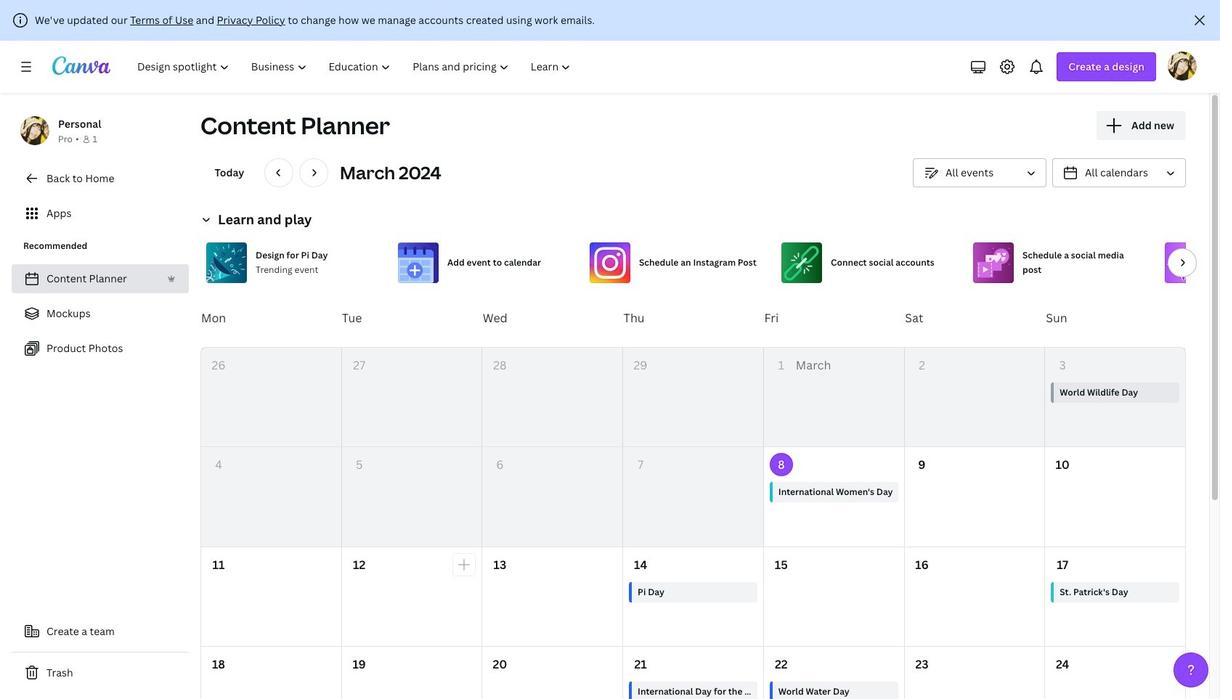 Task type: describe. For each thing, give the bounding box(es) containing it.
stephanie aranda image
[[1168, 52, 1197, 81]]

top level navigation element
[[128, 52, 583, 81]]

saturday column header
[[904, 289, 1045, 347]]

tuesday column header
[[341, 289, 482, 347]]

monday column header
[[200, 289, 341, 347]]

friday column header
[[764, 289, 904, 347]]



Task type: locate. For each thing, give the bounding box(es) containing it.
thursday column header
[[623, 289, 764, 347]]

None button
[[913, 158, 1047, 187], [1052, 158, 1186, 187], [913, 158, 1047, 187], [1052, 158, 1186, 187]]

row
[[200, 289, 1186, 347], [201, 348, 1185, 448], [201, 448, 1185, 547], [201, 547, 1185, 647], [201, 647, 1185, 699]]

sunday column header
[[1045, 289, 1186, 347]]

wednesday column header
[[482, 289, 623, 347]]

list
[[12, 264, 189, 363]]



Task type: vqa. For each thing, say whether or not it's contained in the screenshot.
Monday column header
yes



